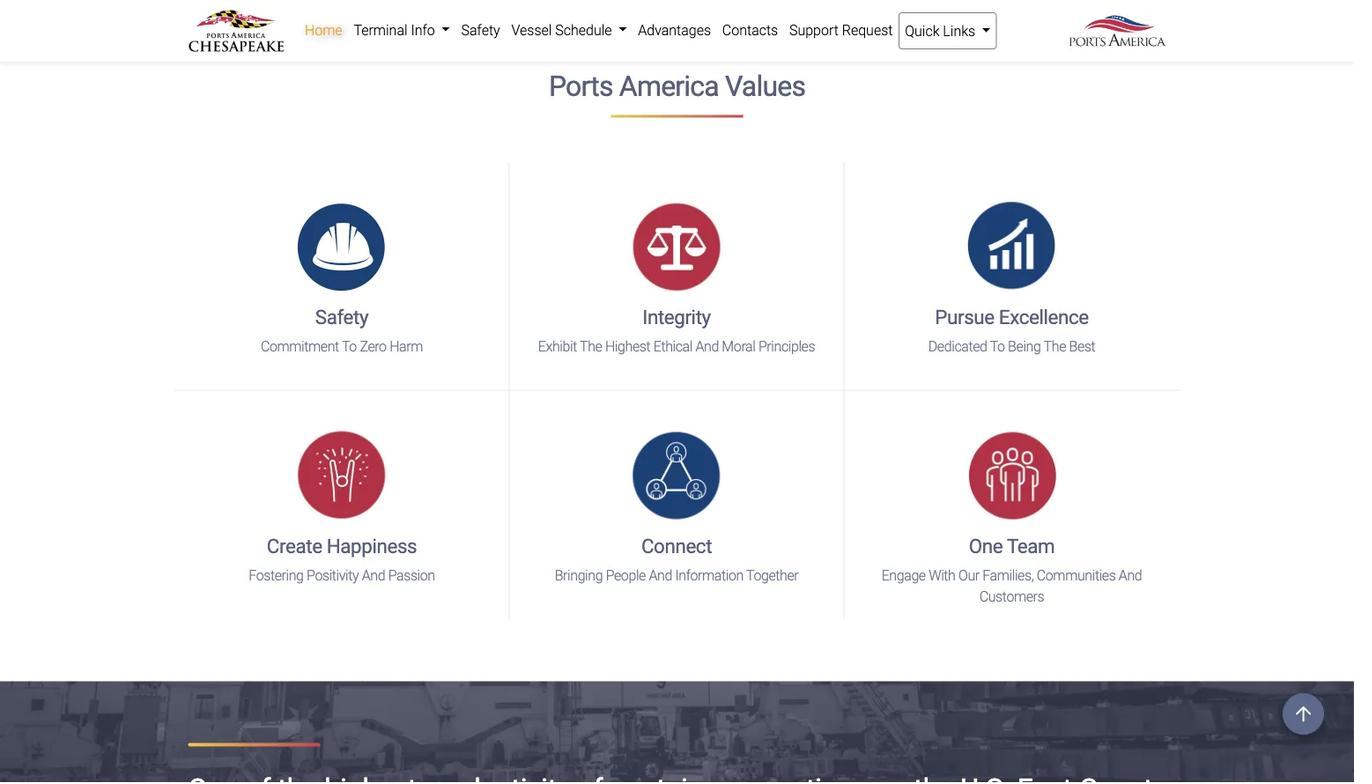 Task type: describe. For each thing, give the bounding box(es) containing it.
one
[[969, 534, 1003, 558]]

support
[[789, 22, 839, 38]]

info
[[411, 22, 435, 38]]

create happiness
[[267, 534, 417, 558]]

engage
[[882, 567, 926, 584]]

principles
[[759, 338, 815, 355]]

pursue
[[935, 305, 995, 329]]

contacts
[[722, 22, 778, 38]]

support request link
[[784, 12, 899, 48]]

america
[[619, 70, 719, 103]]

create
[[267, 534, 322, 558]]

highest
[[605, 338, 650, 355]]

dedicated
[[929, 338, 987, 355]]

integrity
[[643, 305, 711, 329]]

zero
[[360, 338, 387, 355]]

go to top image
[[1283, 693, 1324, 735]]

moral
[[722, 338, 756, 355]]

0 vertical spatial safety
[[461, 22, 500, 38]]

terminal info link
[[348, 12, 456, 48]]

bringing people and information together
[[555, 567, 799, 584]]

safety link
[[456, 12, 506, 48]]

ports
[[549, 70, 613, 103]]

excellence
[[999, 305, 1089, 329]]

dedicated to being the best
[[929, 338, 1095, 355]]

and down happiness
[[362, 567, 385, 584]]

fostering
[[249, 567, 304, 584]]

connect
[[641, 534, 712, 558]]

vessel schedule
[[511, 22, 615, 38]]

passion
[[388, 567, 435, 584]]

1 the from the left
[[580, 338, 602, 355]]

exhibit the highest ethical and moral principles
[[538, 338, 815, 355]]

request
[[842, 22, 893, 38]]

home link
[[299, 12, 348, 48]]

ports america values
[[549, 70, 805, 103]]

to for safety
[[342, 338, 357, 355]]

terminal
[[354, 22, 408, 38]]



Task type: locate. For each thing, give the bounding box(es) containing it.
pursue excellence
[[935, 305, 1089, 329]]

to
[[342, 338, 357, 355], [990, 338, 1005, 355]]

families,
[[983, 567, 1034, 584]]

contacts link
[[717, 12, 784, 48]]

and right communities
[[1119, 567, 1142, 584]]

to left being
[[990, 338, 1005, 355]]

fostering positivity and passion
[[249, 567, 435, 584]]

quick links link
[[899, 12, 997, 49]]

engage with our families, communities  and customers
[[882, 567, 1142, 605]]

with
[[929, 567, 956, 584]]

1 vertical spatial safety
[[315, 305, 368, 329]]

home
[[305, 22, 342, 38]]

safety
[[461, 22, 500, 38], [315, 305, 368, 329]]

links
[[943, 22, 976, 39]]

1 to from the left
[[342, 338, 357, 355]]

ethical
[[654, 338, 693, 355]]

0 horizontal spatial to
[[342, 338, 357, 355]]

commitment
[[261, 338, 339, 355]]

and left moral
[[696, 338, 719, 355]]

customers
[[980, 589, 1044, 605]]

1 horizontal spatial safety
[[461, 22, 500, 38]]

quick links
[[905, 22, 979, 39]]

safety up "commitment to zero harm"
[[315, 305, 368, 329]]

support request
[[789, 22, 893, 38]]

to for pursue excellence
[[990, 338, 1005, 355]]

advantages link
[[633, 12, 717, 48]]

and
[[696, 338, 719, 355], [362, 567, 385, 584], [649, 567, 672, 584], [1119, 567, 1142, 584]]

commitment to zero harm
[[261, 338, 423, 355]]

communities
[[1037, 567, 1116, 584]]

terminal info
[[354, 22, 439, 38]]

vessel
[[511, 22, 552, 38]]

0 horizontal spatial safety
[[315, 305, 368, 329]]

the left 'best' in the right of the page
[[1044, 338, 1066, 355]]

one team
[[969, 534, 1055, 558]]

positivity
[[307, 567, 359, 584]]

1 horizontal spatial to
[[990, 338, 1005, 355]]

the
[[580, 338, 602, 355], [1044, 338, 1066, 355]]

values
[[725, 70, 805, 103]]

best
[[1069, 338, 1095, 355]]

together
[[746, 567, 799, 584]]

happiness
[[327, 534, 417, 558]]

people
[[606, 567, 646, 584]]

vessel schedule link
[[506, 12, 633, 48]]

bringing
[[555, 567, 603, 584]]

the right exhibit at the top left of the page
[[580, 338, 602, 355]]

exhibit
[[538, 338, 577, 355]]

0 horizontal spatial the
[[580, 338, 602, 355]]

our
[[959, 567, 980, 584]]

being
[[1008, 338, 1041, 355]]

and down "connect"
[[649, 567, 672, 584]]

quick
[[905, 22, 940, 39]]

information
[[675, 567, 744, 584]]

schedule
[[555, 22, 612, 38]]

2 the from the left
[[1044, 338, 1066, 355]]

to left zero
[[342, 338, 357, 355]]

1 horizontal spatial the
[[1044, 338, 1066, 355]]

harm
[[390, 338, 423, 355]]

safety left "vessel"
[[461, 22, 500, 38]]

2 to from the left
[[990, 338, 1005, 355]]

advantages
[[638, 22, 711, 38]]

and inside engage with our families, communities  and customers
[[1119, 567, 1142, 584]]

team
[[1007, 534, 1055, 558]]



Task type: vqa. For each thing, say whether or not it's contained in the screenshot.
The "Bringing People And Information Together"
yes



